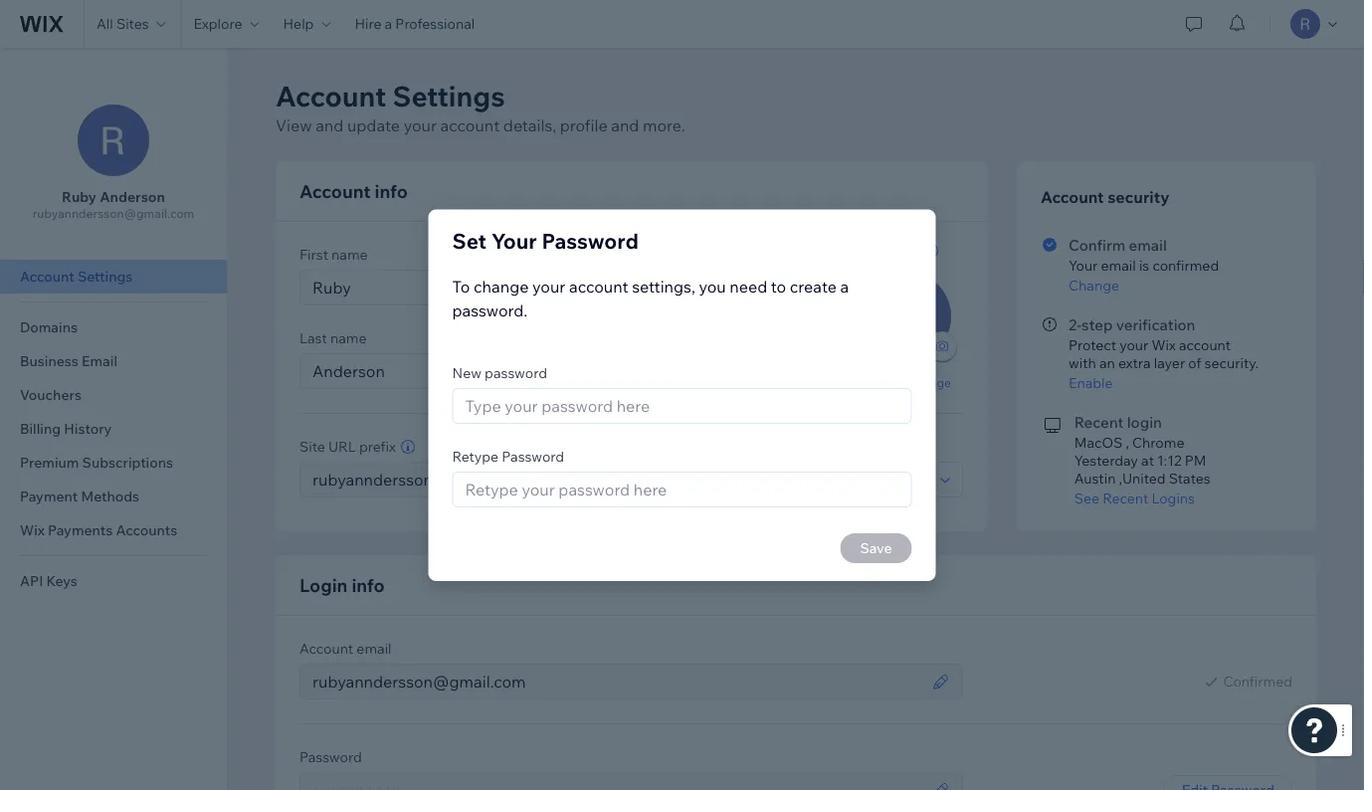 Task type: locate. For each thing, give the bounding box(es) containing it.
,united
[[1119, 470, 1166, 487]]

your right "update"
[[404, 115, 437, 135]]

account for account email
[[300, 640, 354, 658]]

help button
[[271, 0, 343, 48]]

info for account info
[[375, 180, 408, 202]]

premium
[[20, 454, 79, 471]]

0 horizontal spatial settings
[[78, 268, 133, 285]]

your up change
[[1069, 257, 1098, 274]]

account inside account settings link
[[20, 268, 74, 285]]

1 vertical spatial settings
[[78, 268, 133, 285]]

your
[[491, 228, 537, 254], [1069, 257, 1098, 274]]

settings inside account settings view and update your account details, profile and more.
[[393, 78, 505, 113]]

domains
[[20, 319, 78, 336]]

enable
[[1069, 374, 1114, 392]]

account for account
[[441, 115, 500, 135]]

1 horizontal spatial account
[[569, 276, 629, 296]]

account left settings, at the top of page
[[569, 276, 629, 296]]

view
[[276, 115, 312, 135]]

logins
[[1152, 490, 1196, 507]]

name
[[332, 246, 368, 263], [330, 329, 367, 347]]

settings inside sidebar element
[[78, 268, 133, 285]]

an
[[1100, 354, 1116, 372]]

2 vertical spatial account
[[1180, 336, 1232, 354]]

account up of on the right of page
[[1180, 336, 1232, 354]]

2 vertical spatial email
[[357, 640, 392, 658]]

your inside account settings view and update your account details, profile and more.
[[404, 115, 437, 135]]

1 horizontal spatial your
[[1069, 257, 1098, 274]]

info right login
[[352, 574, 385, 596]]

account inside 2-step verification protect your wix account with an extra layer of security. enable
[[1180, 336, 1232, 354]]

wix
[[1152, 336, 1176, 354], [20, 522, 45, 539]]

0 vertical spatial email
[[1129, 235, 1167, 254]]

business
[[20, 352, 78, 370]]

password.
[[452, 300, 528, 320]]

email left is
[[1102, 257, 1137, 274]]

your inside confirm email your email is confirmed change
[[1069, 257, 1098, 274]]

account
[[441, 115, 500, 135], [569, 276, 629, 296], [1180, 336, 1232, 354]]

account settings link
[[0, 260, 227, 294]]

0 horizontal spatial your
[[491, 228, 537, 254]]

macos
[[1075, 434, 1123, 451]]

0 vertical spatial your
[[404, 115, 437, 135]]

profile
[[560, 115, 608, 135]]

sites
[[116, 15, 149, 32]]

1 vertical spatial a
[[841, 276, 849, 296]]

0 vertical spatial account
[[441, 115, 500, 135]]

api keys
[[20, 572, 77, 590]]

account inside account settings view and update your account details, profile and more.
[[441, 115, 500, 135]]

name right first
[[332, 246, 368, 263]]

0 vertical spatial password
[[542, 228, 639, 254]]

info down "update"
[[375, 180, 408, 202]]

name right last at the top left
[[330, 329, 367, 347]]

login
[[300, 574, 348, 596]]

1 vertical spatial account
[[569, 276, 629, 296]]

settings up 'domains' link
[[78, 268, 133, 285]]

email
[[1129, 235, 1167, 254], [1102, 257, 1137, 274], [357, 640, 392, 658]]

a right hire
[[385, 15, 392, 32]]

0 vertical spatial wix
[[1152, 336, 1176, 354]]

recent up macos
[[1075, 413, 1124, 432]]

0 vertical spatial recent
[[1075, 413, 1124, 432]]

need
[[730, 276, 768, 296]]

business email
[[20, 352, 117, 370]]

premium subscriptions
[[20, 454, 173, 471]]

0 vertical spatial a
[[385, 15, 392, 32]]

hire a professional
[[355, 15, 475, 32]]

your
[[404, 115, 437, 135], [533, 276, 566, 296], [1120, 336, 1149, 354]]

1 horizontal spatial and
[[611, 115, 639, 135]]

1 horizontal spatial wix
[[1152, 336, 1176, 354]]

account left 'details,' at the top of page
[[441, 115, 500, 135]]

account inside to change your account settings, you need to create a password.
[[569, 276, 629, 296]]

settings down the professional
[[393, 78, 505, 113]]

your right set
[[491, 228, 537, 254]]

wix inside sidebar element
[[20, 522, 45, 539]]

None text field
[[307, 773, 927, 790]]

a right the create
[[841, 276, 849, 296]]

new password
[[452, 364, 547, 382]]

settings
[[393, 78, 505, 113], [78, 268, 133, 285]]

0 vertical spatial settings
[[393, 78, 505, 113]]

account up "view"
[[276, 78, 386, 113]]

site url prefix
[[300, 438, 396, 455]]

vouchers
[[20, 386, 82, 404]]

2 horizontal spatial your
[[1120, 336, 1149, 354]]

0 horizontal spatial and
[[316, 115, 344, 135]]

0 vertical spatial name
[[332, 246, 368, 263]]

remove
[[868, 375, 914, 390]]

email up is
[[1129, 235, 1167, 254]]

ruby anderson rubyanndersson@gmail.com
[[33, 188, 194, 221]]

business email link
[[0, 344, 227, 378]]

is
[[1140, 257, 1150, 274]]

and left more.
[[611, 115, 639, 135]]

rubyanndersson@gmail.com
[[33, 206, 194, 221]]

domains link
[[0, 311, 227, 344]]

recent down the ,united
[[1103, 490, 1149, 507]]

0 horizontal spatial wix
[[20, 522, 45, 539]]

name for last name
[[330, 329, 367, 347]]

2 and from the left
[[611, 115, 639, 135]]

payment methods link
[[0, 480, 227, 514]]

1 vertical spatial info
[[352, 574, 385, 596]]

2 horizontal spatial account
[[1180, 336, 1232, 354]]

more.
[[643, 115, 685, 135]]

2 vertical spatial password
[[300, 749, 362, 766]]

confirm
[[1069, 235, 1126, 254]]

0 horizontal spatial account
[[441, 115, 500, 135]]

account for account info
[[300, 180, 371, 202]]

1 horizontal spatial settings
[[393, 78, 505, 113]]

pm
[[1185, 452, 1207, 469]]

1 vertical spatial your
[[1069, 257, 1098, 274]]

login
[[1128, 413, 1163, 432]]

account down login
[[300, 640, 354, 658]]

login info
[[300, 574, 385, 596]]

set your password
[[452, 228, 639, 254]]

1 vertical spatial name
[[330, 329, 367, 347]]

recent login macos , chrome yesterday at 1:12 pm austin ,united states see recent logins
[[1075, 413, 1211, 507]]

to
[[452, 276, 470, 296]]

first
[[300, 246, 328, 263]]

vouchers link
[[0, 378, 227, 412]]

payment
[[20, 488, 78, 505]]

accounts
[[116, 522, 177, 539]]

account email
[[300, 640, 392, 658]]

last name
[[300, 329, 367, 347]]

account up the confirm
[[1041, 187, 1105, 207]]

a
[[385, 15, 392, 32], [841, 276, 849, 296]]

and
[[316, 115, 344, 135], [611, 115, 639, 135]]

url
[[328, 438, 356, 455]]

0 vertical spatial your
[[491, 228, 537, 254]]

your down set your password
[[533, 276, 566, 296]]

2 vertical spatial your
[[1120, 336, 1149, 354]]

wix down payment
[[20, 522, 45, 539]]

to change your account settings, you need to create a password.
[[452, 276, 849, 320]]

account for account security
[[1041, 187, 1105, 207]]

your up extra
[[1120, 336, 1149, 354]]

password
[[485, 364, 547, 382]]

account up first name
[[300, 180, 371, 202]]

1 vertical spatial your
[[533, 276, 566, 296]]

0 vertical spatial info
[[375, 180, 408, 202]]

sidebar element
[[0, 48, 228, 790]]

1 vertical spatial wix
[[20, 522, 45, 539]]

1 horizontal spatial a
[[841, 276, 849, 296]]

step
[[1082, 315, 1113, 334]]

all
[[97, 15, 113, 32]]

password
[[542, 228, 639, 254], [502, 448, 565, 465], [300, 749, 362, 766]]

0 horizontal spatial your
[[404, 115, 437, 135]]

1 and from the left
[[316, 115, 344, 135]]

protect
[[1069, 336, 1117, 354]]

chrome
[[1133, 434, 1185, 451]]

email down login info
[[357, 640, 392, 658]]

Retype your password here password field
[[459, 473, 905, 506]]

billing
[[20, 420, 61, 438]]

1 horizontal spatial your
[[533, 276, 566, 296]]

and right "view"
[[316, 115, 344, 135]]

account inside account settings view and update your account details, profile and more.
[[276, 78, 386, 113]]

Enter your first name. text field
[[307, 271, 807, 305]]

account up domains
[[20, 268, 74, 285]]

info
[[375, 180, 408, 202], [352, 574, 385, 596]]

None field
[[647, 463, 935, 497]]

payments
[[48, 522, 113, 539]]

wix up the layer
[[1152, 336, 1176, 354]]



Task type: vqa. For each thing, say whether or not it's contained in the screenshot.
VERIFICATION
yes



Task type: describe. For each thing, give the bounding box(es) containing it.
history
[[64, 420, 112, 438]]

1 vertical spatial password
[[502, 448, 565, 465]]

your inside to change your account settings, you need to create a password.
[[533, 276, 566, 296]]

0 horizontal spatial a
[[385, 15, 392, 32]]

account info
[[300, 180, 408, 202]]

1:12
[[1158, 452, 1182, 469]]

enable button
[[1069, 374, 1290, 392]]

account settings view and update your account details, profile and more.
[[276, 78, 685, 135]]

email
[[82, 352, 117, 370]]

change
[[474, 276, 529, 296]]

Enter your last name. text field
[[307, 354, 807, 388]]

methods
[[81, 488, 139, 505]]

retype password
[[452, 448, 565, 465]]

account security
[[1041, 187, 1170, 207]]

account for account settings
[[20, 268, 74, 285]]

2-
[[1069, 315, 1082, 334]]

wix inside 2-step verification protect your wix account with an extra layer of security. enable
[[1152, 336, 1176, 354]]

change button
[[1069, 277, 1290, 295]]

remove image button
[[868, 373, 952, 391]]

create
[[790, 276, 837, 296]]

,
[[1126, 434, 1130, 451]]

change
[[1069, 277, 1120, 294]]

confirmed
[[1153, 257, 1220, 274]]

last
[[300, 329, 327, 347]]

a inside to change your account settings, you need to create a password.
[[841, 276, 849, 296]]

first name
[[300, 246, 368, 263]]

payment methods
[[20, 488, 139, 505]]

layer
[[1155, 354, 1186, 372]]

settings for account settings
[[78, 268, 133, 285]]

explore
[[194, 15, 242, 32]]

security
[[1108, 187, 1170, 207]]

of
[[1189, 354, 1202, 372]]

ruby
[[62, 188, 97, 206]]

all sites
[[97, 15, 149, 32]]

states
[[1169, 470, 1211, 487]]

at
[[1142, 452, 1155, 469]]

professional
[[396, 15, 475, 32]]

email for account
[[357, 640, 392, 658]]

wix payments accounts link
[[0, 514, 227, 548]]

account settings
[[20, 268, 133, 285]]

subscriptions
[[82, 454, 173, 471]]

account for 2-
[[1180, 336, 1232, 354]]

help
[[283, 15, 314, 32]]

yesterday
[[1075, 452, 1139, 469]]

settings for account settings view and update your account details, profile and more.
[[393, 78, 505, 113]]

info for login info
[[352, 574, 385, 596]]

premium subscriptions link
[[0, 446, 227, 480]]

details,
[[504, 115, 557, 135]]

Choose an account name text field
[[307, 463, 574, 497]]

Email address text field
[[307, 665, 927, 699]]

verification
[[1117, 315, 1196, 334]]

api
[[20, 572, 43, 590]]

api keys link
[[0, 564, 227, 598]]

billing history link
[[0, 412, 227, 446]]

name for first name
[[332, 246, 368, 263]]

Type your password here password field
[[459, 389, 905, 423]]

confirmed
[[1224, 673, 1293, 690]]

1 vertical spatial email
[[1102, 257, 1137, 274]]

confirm email your email is confirmed change
[[1069, 235, 1220, 294]]

see
[[1075, 490, 1100, 507]]

wix payments accounts
[[20, 522, 177, 539]]

retype
[[452, 448, 499, 465]]

security.
[[1205, 354, 1259, 372]]

settings,
[[632, 276, 696, 296]]

see recent logins button
[[1075, 490, 1293, 508]]

with
[[1069, 354, 1097, 372]]

account for account settings view and update your account details, profile and more.
[[276, 78, 386, 113]]

billing history
[[20, 420, 112, 438]]

remove image
[[868, 375, 952, 390]]

set
[[452, 228, 487, 254]]

to
[[771, 276, 787, 296]]

extra
[[1119, 354, 1151, 372]]

2-step verification protect your wix account with an extra layer of security. enable
[[1069, 315, 1259, 392]]

austin
[[1075, 470, 1116, 487]]

email for confirm
[[1129, 235, 1167, 254]]

your inside 2-step verification protect your wix account with an extra layer of security. enable
[[1120, 336, 1149, 354]]

keys
[[46, 572, 77, 590]]

1 vertical spatial recent
[[1103, 490, 1149, 507]]

update
[[347, 115, 400, 135]]

image
[[916, 375, 952, 390]]

site
[[300, 438, 325, 455]]

hire a professional link
[[343, 0, 487, 48]]



